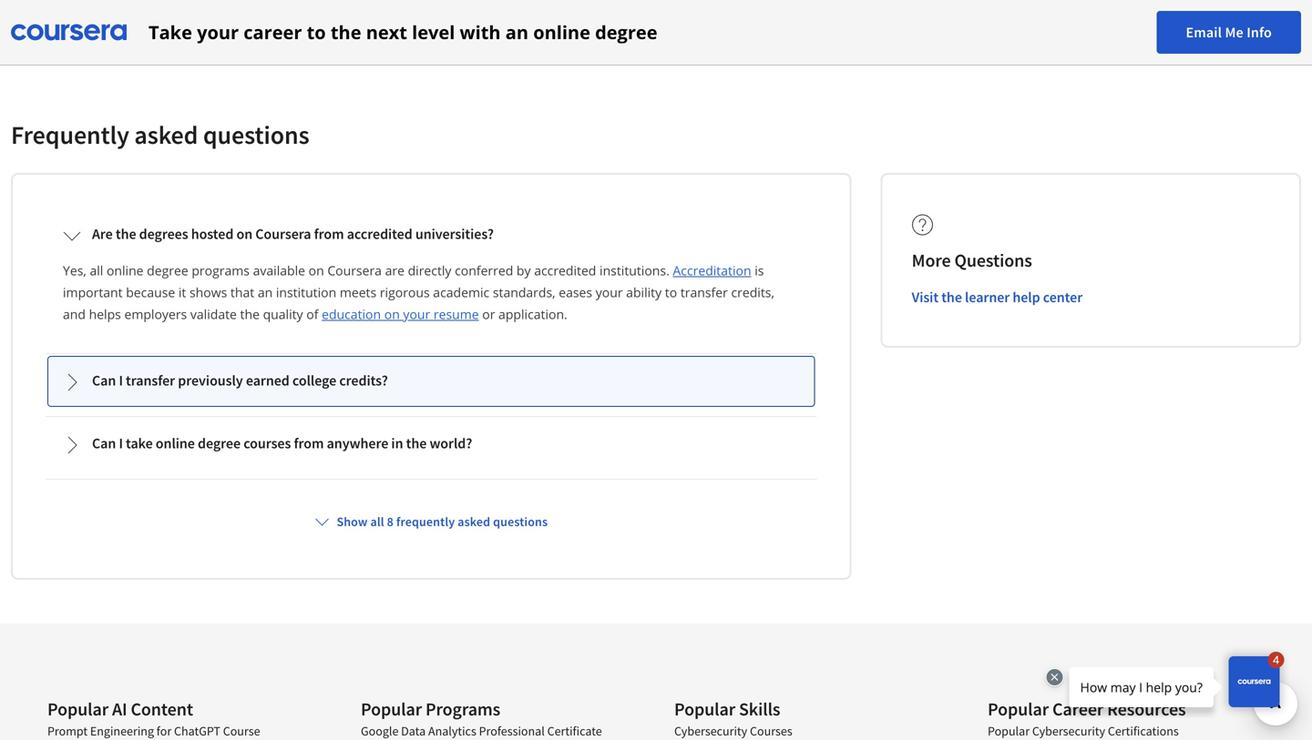 Task type: describe. For each thing, give the bounding box(es) containing it.
8
[[387, 514, 394, 530]]

google data analytics professional certificate link
[[361, 724, 602, 740]]

can for can i take online degree courses from anywhere in the world?
[[92, 435, 116, 453]]

1 horizontal spatial accredited
[[534, 262, 596, 279]]

visit the learner help center
[[912, 288, 1083, 307]]

footer containing popular ai content
[[0, 624, 1312, 741]]

show all 8 frequently asked questions button
[[308, 506, 555, 539]]

transfer inside is important because it shows that an institution meets rigorous academic standards, eases your ability to transfer credits, and helps employers validate the quality of
[[681, 284, 728, 301]]

cybersecurity inside popular career resources popular cybersecurity certifications
[[1032, 724, 1105, 740]]

popular for popular programs
[[361, 699, 422, 721]]

frequently asked questions element
[[11, 118, 1301, 581]]

learner
[[965, 288, 1010, 307]]

0 horizontal spatial degree
[[147, 262, 188, 279]]

email
[[1186, 23, 1222, 41]]

certifications
[[1108, 724, 1179, 740]]

collapsed list
[[42, 204, 821, 484]]

from for anywhere
[[294, 435, 324, 453]]

prompt
[[47, 724, 88, 740]]

in
[[391, 435, 403, 453]]

your inside is important because it shows that an institution meets rigorous academic standards, eases your ability to transfer credits, and helps employers validate the quality of
[[596, 284, 623, 301]]

more questions
[[912, 249, 1032, 272]]

education on your resume or application.
[[322, 306, 568, 323]]

the right "in" on the bottom of page
[[406, 435, 427, 453]]

can i transfer previously earned college credits?
[[92, 372, 388, 390]]

ability
[[626, 284, 662, 301]]

eases
[[559, 284, 592, 301]]

important
[[63, 284, 123, 301]]

google
[[361, 724, 399, 740]]

engineering
[[90, 724, 154, 740]]

popular career resources popular cybersecurity certifications
[[988, 699, 1186, 740]]

frequently asked questions
[[11, 119, 309, 151]]

questions
[[955, 249, 1032, 272]]

more
[[912, 249, 951, 272]]

take your career to the next level with an online degree
[[149, 20, 658, 45]]

popular for popular ai content
[[47, 699, 109, 721]]

cybersecurity inside popular skills cybersecurity courses
[[674, 724, 747, 740]]

accreditation link
[[673, 262, 751, 279]]

email me info
[[1186, 23, 1272, 41]]

an inside is important because it shows that an institution meets rigorous academic standards, eases your ability to transfer credits, and helps employers validate the quality of
[[258, 284, 273, 301]]

degrees
[[139, 225, 188, 243]]

popular for popular career resources
[[988, 699, 1049, 721]]

employers
[[124, 306, 187, 323]]

standards,
[[493, 284, 556, 301]]

frequently
[[396, 514, 455, 530]]

directly
[[408, 262, 452, 279]]

earned
[[246, 372, 290, 390]]

data
[[401, 724, 426, 740]]

frequently
[[11, 119, 129, 151]]

show all 8 frequently asked questions
[[337, 514, 548, 530]]

on inside dropdown button
[[236, 225, 253, 243]]

helps
[[89, 306, 121, 323]]

all for yes,
[[90, 262, 103, 279]]

programs
[[192, 262, 250, 279]]

universities?
[[415, 225, 494, 243]]

popular for popular skills
[[674, 699, 736, 721]]

0 horizontal spatial your
[[197, 20, 239, 45]]

conferred
[[455, 262, 513, 279]]

credits,
[[731, 284, 775, 301]]

asked inside dropdown button
[[458, 514, 490, 530]]

academic
[[433, 284, 490, 301]]

take
[[126, 435, 153, 453]]

can i take online degree courses from anywhere in the world? button
[[48, 420, 814, 469]]

2 horizontal spatial degree
[[595, 20, 658, 45]]

resume
[[434, 306, 479, 323]]

0 horizontal spatial online
[[107, 262, 144, 279]]

resources
[[1107, 699, 1186, 721]]

of
[[306, 306, 318, 323]]

with
[[460, 20, 501, 45]]

certificate
[[547, 724, 602, 740]]

help
[[1013, 288, 1040, 307]]

available
[[253, 262, 305, 279]]

info
[[1247, 23, 1272, 41]]

all for show
[[370, 514, 384, 530]]

popular ai content prompt engineering for chatgpt course
[[47, 699, 260, 740]]

it
[[178, 284, 186, 301]]

content
[[131, 699, 193, 721]]

are the degrees hosted on coursera from accredited universities?
[[92, 225, 494, 243]]

programs
[[426, 699, 500, 721]]

yes, all online degree programs available on coursera are directly conferred by accredited institutions. accreditation
[[63, 262, 751, 279]]

online inside dropdown button
[[156, 435, 195, 453]]

that
[[230, 284, 254, 301]]

coursera inside dropdown button
[[255, 225, 311, 243]]



Task type: locate. For each thing, give the bounding box(es) containing it.
quality
[[263, 306, 303, 323]]

0 horizontal spatial accredited
[[347, 225, 413, 243]]

an right with
[[506, 20, 529, 45]]

2 horizontal spatial online
[[533, 20, 590, 45]]

all right the yes,
[[90, 262, 103, 279]]

online right with
[[533, 20, 590, 45]]

cybersecurity courses link
[[674, 724, 793, 740]]

college
[[292, 372, 336, 390]]

coursera
[[255, 225, 311, 243], [327, 262, 382, 279]]

1 horizontal spatial an
[[506, 20, 529, 45]]

2 horizontal spatial on
[[384, 306, 400, 323]]

your down institutions.
[[596, 284, 623, 301]]

0 horizontal spatial cybersecurity
[[674, 724, 747, 740]]

is
[[755, 262, 764, 279]]

from right courses
[[294, 435, 324, 453]]

transfer
[[681, 284, 728, 301], [126, 372, 175, 390]]

1 vertical spatial on
[[309, 262, 324, 279]]

2 horizontal spatial your
[[596, 284, 623, 301]]

1 vertical spatial your
[[596, 284, 623, 301]]

0 horizontal spatial asked
[[134, 119, 198, 151]]

accredited
[[347, 225, 413, 243], [534, 262, 596, 279]]

previously
[[178, 372, 243, 390]]

professional
[[479, 724, 545, 740]]

1 vertical spatial questions
[[493, 514, 548, 530]]

1 horizontal spatial asked
[[458, 514, 490, 530]]

online up because
[[107, 262, 144, 279]]

2 vertical spatial online
[[156, 435, 195, 453]]

1 vertical spatial degree
[[147, 262, 188, 279]]

0 vertical spatial accredited
[[347, 225, 413, 243]]

0 vertical spatial an
[[506, 20, 529, 45]]

1 i from the top
[[119, 372, 123, 390]]

can i take online degree courses from anywhere in the world?
[[92, 435, 472, 453]]

all inside dropdown button
[[370, 514, 384, 530]]

1 horizontal spatial questions
[[493, 514, 548, 530]]

1 vertical spatial an
[[258, 284, 273, 301]]

can down helps
[[92, 372, 116, 390]]

cybersecurity
[[674, 724, 747, 740], [1032, 724, 1105, 740]]

0 horizontal spatial coursera
[[255, 225, 311, 243]]

cybersecurity down skills
[[674, 724, 747, 740]]

the
[[331, 20, 361, 45], [116, 225, 136, 243], [942, 288, 962, 307], [240, 306, 260, 323], [406, 435, 427, 453]]

from up institution
[[314, 225, 344, 243]]

can inside can i transfer previously earned college credits? dropdown button
[[92, 372, 116, 390]]

the inside is important because it shows that an institution meets rigorous academic standards, eases your ability to transfer credits, and helps employers validate the quality of
[[240, 306, 260, 323]]

an
[[506, 20, 529, 45], [258, 284, 273, 301]]

0 vertical spatial degree
[[595, 20, 658, 45]]

2 i from the top
[[119, 435, 123, 453]]

course
[[223, 724, 260, 740]]

credits?
[[339, 372, 388, 390]]

0 horizontal spatial on
[[236, 225, 253, 243]]

to inside is important because it shows that an institution meets rigorous academic standards, eases your ability to transfer credits, and helps employers validate the quality of
[[665, 284, 677, 301]]

1 horizontal spatial online
[[156, 435, 195, 453]]

1 can from the top
[[92, 372, 116, 390]]

anywhere
[[327, 435, 388, 453]]

0 vertical spatial can
[[92, 372, 116, 390]]

on down rigorous
[[384, 306, 400, 323]]

2 vertical spatial on
[[384, 306, 400, 323]]

0 vertical spatial online
[[533, 20, 590, 45]]

0 vertical spatial on
[[236, 225, 253, 243]]

i for transfer
[[119, 372, 123, 390]]

0 vertical spatial transfer
[[681, 284, 728, 301]]

footer
[[0, 624, 1312, 741]]

0 vertical spatial questions
[[203, 119, 309, 151]]

popular
[[47, 699, 109, 721], [361, 699, 422, 721], [674, 699, 736, 721], [988, 699, 1049, 721], [988, 724, 1030, 740]]

analytics
[[428, 724, 476, 740]]

1 vertical spatial from
[[294, 435, 324, 453]]

1 vertical spatial i
[[119, 435, 123, 453]]

hosted
[[191, 225, 234, 243]]

transfer inside dropdown button
[[126, 372, 175, 390]]

for
[[157, 724, 172, 740]]

1 vertical spatial can
[[92, 435, 116, 453]]

courses
[[244, 435, 291, 453]]

0 horizontal spatial transfer
[[126, 372, 175, 390]]

chatgpt
[[174, 724, 220, 740]]

coursera up meets
[[327, 262, 382, 279]]

1 vertical spatial asked
[[458, 514, 490, 530]]

0 vertical spatial coursera
[[255, 225, 311, 243]]

rigorous
[[380, 284, 430, 301]]

on
[[236, 225, 253, 243], [309, 262, 324, 279], [384, 306, 400, 323]]

ai
[[112, 699, 127, 721]]

1 horizontal spatial all
[[370, 514, 384, 530]]

0 horizontal spatial all
[[90, 262, 103, 279]]

1 horizontal spatial transfer
[[681, 284, 728, 301]]

by
[[517, 262, 531, 279]]

degree inside dropdown button
[[198, 435, 241, 453]]

institutions.
[[600, 262, 670, 279]]

the left next
[[331, 20, 361, 45]]

visit
[[912, 288, 939, 307]]

1 vertical spatial to
[[665, 284, 677, 301]]

0 vertical spatial from
[[314, 225, 344, 243]]

popular cybersecurity certifications link
[[988, 724, 1179, 740]]

center
[[1043, 288, 1083, 307]]

2 vertical spatial your
[[403, 306, 430, 323]]

can
[[92, 372, 116, 390], [92, 435, 116, 453]]

and
[[63, 306, 86, 323]]

accredited up the eases
[[534, 262, 596, 279]]

education on your resume link
[[322, 306, 479, 323]]

the down that
[[240, 306, 260, 323]]

are
[[385, 262, 405, 279]]

all inside 'collapsed' "list"
[[90, 262, 103, 279]]

career
[[244, 20, 302, 45]]

asked
[[134, 119, 198, 151], [458, 514, 490, 530]]

career
[[1053, 699, 1104, 721]]

questions
[[203, 119, 309, 151], [493, 514, 548, 530]]

the right visit
[[942, 288, 962, 307]]

level
[[412, 20, 455, 45]]

0 vertical spatial your
[[197, 20, 239, 45]]

transfer left previously
[[126, 372, 175, 390]]

transfer down accreditation link
[[681, 284, 728, 301]]

cybersecurity down career
[[1032, 724, 1105, 740]]

0 horizontal spatial questions
[[203, 119, 309, 151]]

email me info button
[[1157, 11, 1301, 54]]

from for accredited
[[314, 225, 344, 243]]

from
[[314, 225, 344, 243], [294, 435, 324, 453]]

popular inside popular programs google data analytics professional certificate
[[361, 699, 422, 721]]

1 horizontal spatial on
[[309, 262, 324, 279]]

to right 'ability'
[[665, 284, 677, 301]]

0 vertical spatial i
[[119, 372, 123, 390]]

popular programs google data analytics professional certificate
[[361, 699, 602, 740]]

2 vertical spatial degree
[[198, 435, 241, 453]]

0 vertical spatial asked
[[134, 119, 198, 151]]

yes,
[[63, 262, 86, 279]]

1 horizontal spatial your
[[403, 306, 430, 323]]

accredited up are on the left of the page
[[347, 225, 413, 243]]

application.
[[499, 306, 568, 323]]

shows
[[190, 284, 227, 301]]

validate
[[190, 306, 237, 323]]

popular inside popular skills cybersecurity courses
[[674, 699, 736, 721]]

meets
[[340, 284, 377, 301]]

i down helps
[[119, 372, 123, 390]]

or
[[482, 306, 495, 323]]

can for can i transfer previously earned college credits?
[[92, 372, 116, 390]]

i for take
[[119, 435, 123, 453]]

skills
[[739, 699, 780, 721]]

on right hosted
[[236, 225, 253, 243]]

1 vertical spatial online
[[107, 262, 144, 279]]

institution
[[276, 284, 336, 301]]

1 vertical spatial coursera
[[327, 262, 382, 279]]

can inside can i take online degree courses from anywhere in the world? dropdown button
[[92, 435, 116, 453]]

all
[[90, 262, 103, 279], [370, 514, 384, 530]]

take
[[149, 20, 192, 45]]

on up institution
[[309, 262, 324, 279]]

degree
[[595, 20, 658, 45], [147, 262, 188, 279], [198, 435, 241, 453]]

prompt engineering for chatgpt course link
[[47, 724, 260, 740]]

1 vertical spatial transfer
[[126, 372, 175, 390]]

coursera image
[[11, 18, 127, 47]]

me
[[1225, 23, 1244, 41]]

0 horizontal spatial to
[[307, 20, 326, 45]]

visit the learner help center link
[[912, 288, 1083, 307]]

online right take
[[156, 435, 195, 453]]

1 vertical spatial all
[[370, 514, 384, 530]]

can i transfer previously earned college credits? button
[[48, 357, 814, 406]]

all left 8
[[370, 514, 384, 530]]

1 vertical spatial accredited
[[534, 262, 596, 279]]

1 cybersecurity from the left
[[674, 724, 747, 740]]

your down rigorous
[[403, 306, 430, 323]]

accredited inside dropdown button
[[347, 225, 413, 243]]

1 horizontal spatial coursera
[[327, 262, 382, 279]]

courses
[[750, 724, 793, 740]]

2 cybersecurity from the left
[[1032, 724, 1105, 740]]

1 horizontal spatial degree
[[198, 435, 241, 453]]

to right career
[[307, 20, 326, 45]]

0 vertical spatial all
[[90, 262, 103, 279]]

an right that
[[258, 284, 273, 301]]

next
[[366, 20, 407, 45]]

2 can from the top
[[92, 435, 116, 453]]

popular skills cybersecurity courses
[[674, 699, 793, 740]]

are
[[92, 225, 113, 243]]

i left take
[[119, 435, 123, 453]]

world?
[[430, 435, 472, 453]]

1 horizontal spatial to
[[665, 284, 677, 301]]

popular inside the popular ai content prompt engineering for chatgpt course
[[47, 699, 109, 721]]

0 horizontal spatial an
[[258, 284, 273, 301]]

education
[[322, 306, 381, 323]]

1 horizontal spatial cybersecurity
[[1032, 724, 1105, 740]]

accreditation
[[673, 262, 751, 279]]

is important because it shows that an institution meets rigorous academic standards, eases your ability to transfer credits, and helps employers validate the quality of
[[63, 262, 775, 323]]

0 vertical spatial to
[[307, 20, 326, 45]]

the right the are
[[116, 225, 136, 243]]

questions inside show all 8 frequently asked questions dropdown button
[[493, 514, 548, 530]]

coursera up available
[[255, 225, 311, 243]]

your right take
[[197, 20, 239, 45]]

are the degrees hosted on coursera from accredited universities? button
[[48, 211, 814, 260]]

can left take
[[92, 435, 116, 453]]



Task type: vqa. For each thing, say whether or not it's contained in the screenshot.
middle online
yes



